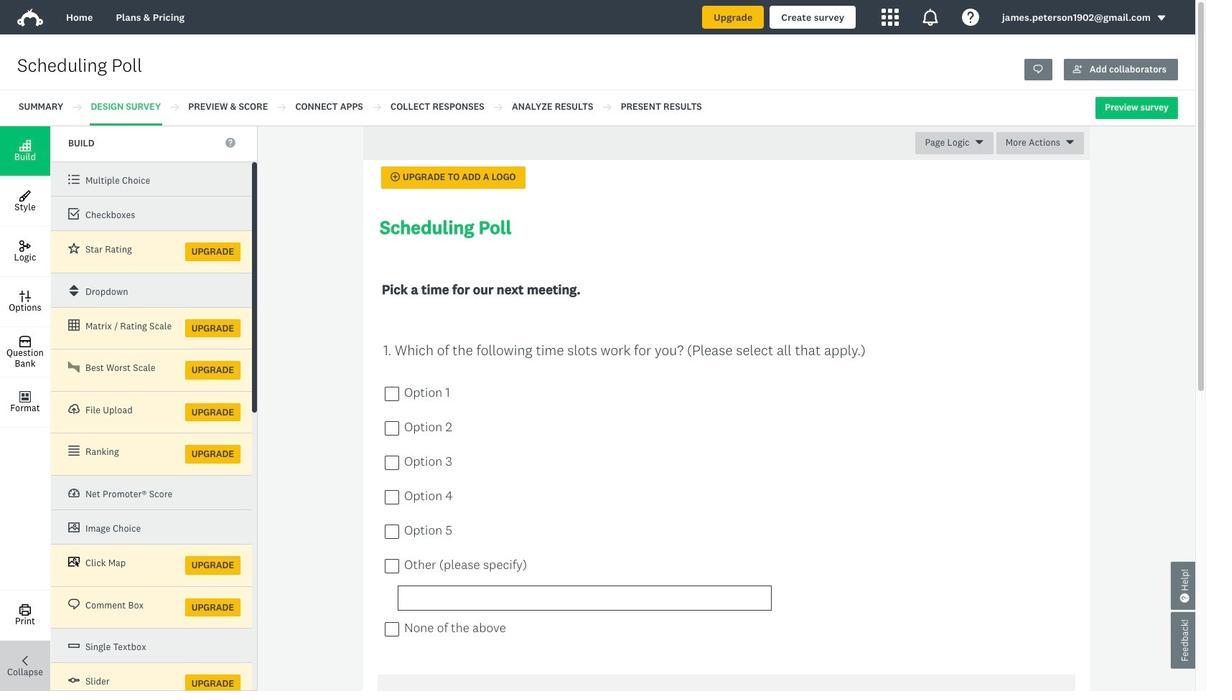 Task type: vqa. For each thing, say whether or not it's contained in the screenshot.
first PRODUCTS ICON from left
yes



Task type: describe. For each thing, give the bounding box(es) containing it.
surveymonkey logo image
[[17, 9, 43, 27]]

Other (please specify) text field
[[398, 586, 772, 611]]

1 products icon image from the left
[[882, 9, 899, 26]]



Task type: locate. For each thing, give the bounding box(es) containing it.
2 products icon image from the left
[[922, 9, 939, 26]]

0 horizontal spatial products icon image
[[882, 9, 899, 26]]

1 horizontal spatial products icon image
[[922, 9, 939, 26]]

dropdown arrow image
[[1157, 13, 1167, 23]]

help icon image
[[962, 9, 980, 26]]

products icon image
[[882, 9, 899, 26], [922, 9, 939, 26]]



